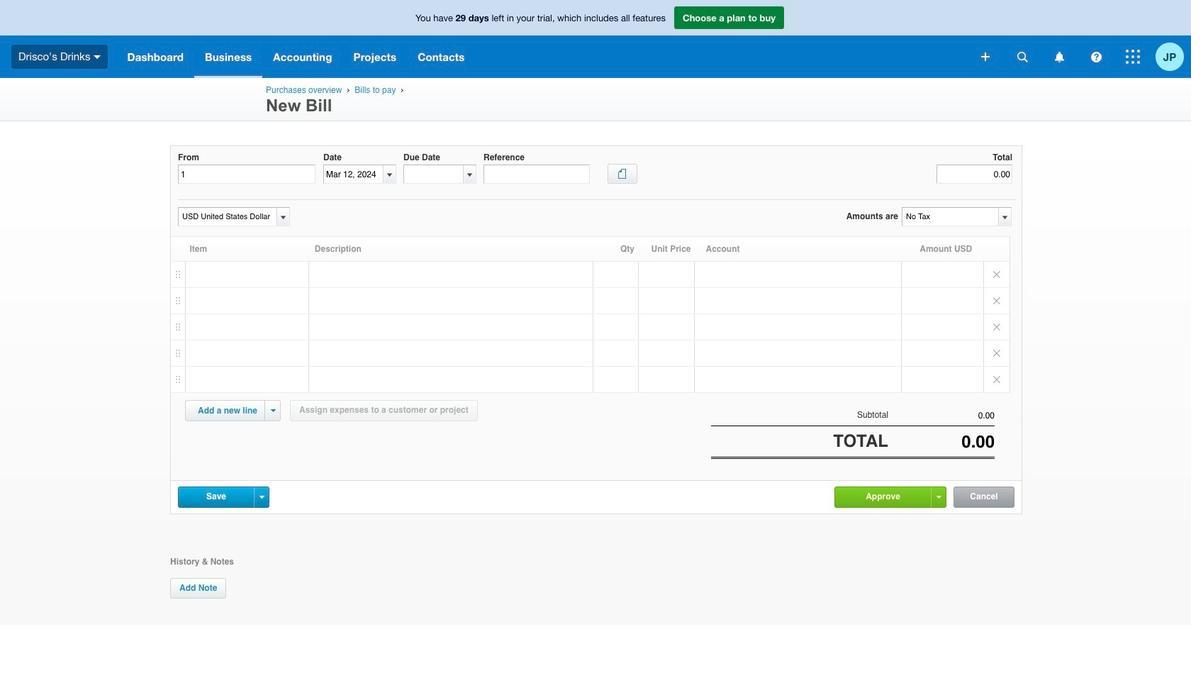 Task type: describe. For each thing, give the bounding box(es) containing it.
2 delete line item image from the top
[[985, 367, 1010, 392]]

1 delete line item image from the top
[[985, 288, 1010, 314]]

0 horizontal spatial svg image
[[94, 55, 101, 59]]

more approve options... image
[[937, 496, 942, 498]]

3 delete line item image from the top
[[985, 341, 1010, 366]]



Task type: vqa. For each thing, say whether or not it's contained in the screenshot.
Price in INTERNAL MEETINGS COST 0.00 • PRICE 0.00
no



Task type: locate. For each thing, give the bounding box(es) containing it.
1 delete line item image from the top
[[985, 262, 1010, 287]]

1 vertical spatial delete line item image
[[985, 314, 1010, 340]]

0 vertical spatial delete line item image
[[985, 288, 1010, 314]]

svg image
[[982, 53, 990, 61], [94, 55, 101, 59]]

1 vertical spatial delete line item image
[[985, 367, 1010, 392]]

more add line options... image
[[271, 409, 276, 412]]

1 horizontal spatial svg image
[[982, 53, 990, 61]]

0 vertical spatial delete line item image
[[985, 262, 1010, 287]]

delete line item image
[[985, 262, 1010, 287], [985, 314, 1010, 340], [985, 341, 1010, 366]]

None text field
[[178, 165, 316, 184], [937, 165, 1013, 184], [179, 208, 275, 226], [903, 208, 998, 226], [178, 165, 316, 184], [937, 165, 1013, 184], [179, 208, 275, 226], [903, 208, 998, 226]]

banner
[[0, 0, 1192, 78]]

svg image
[[1127, 50, 1141, 64], [1018, 51, 1028, 62], [1055, 51, 1065, 62], [1092, 51, 1102, 62]]

None text field
[[484, 165, 590, 184], [324, 165, 383, 183], [404, 165, 463, 183], [889, 411, 995, 421], [889, 432, 995, 452], [484, 165, 590, 184], [324, 165, 383, 183], [404, 165, 463, 183], [889, 411, 995, 421], [889, 432, 995, 452]]

2 delete line item image from the top
[[985, 314, 1010, 340]]

delete line item image
[[985, 288, 1010, 314], [985, 367, 1010, 392]]

more save options... image
[[259, 496, 264, 498]]

2 vertical spatial delete line item image
[[985, 341, 1010, 366]]



